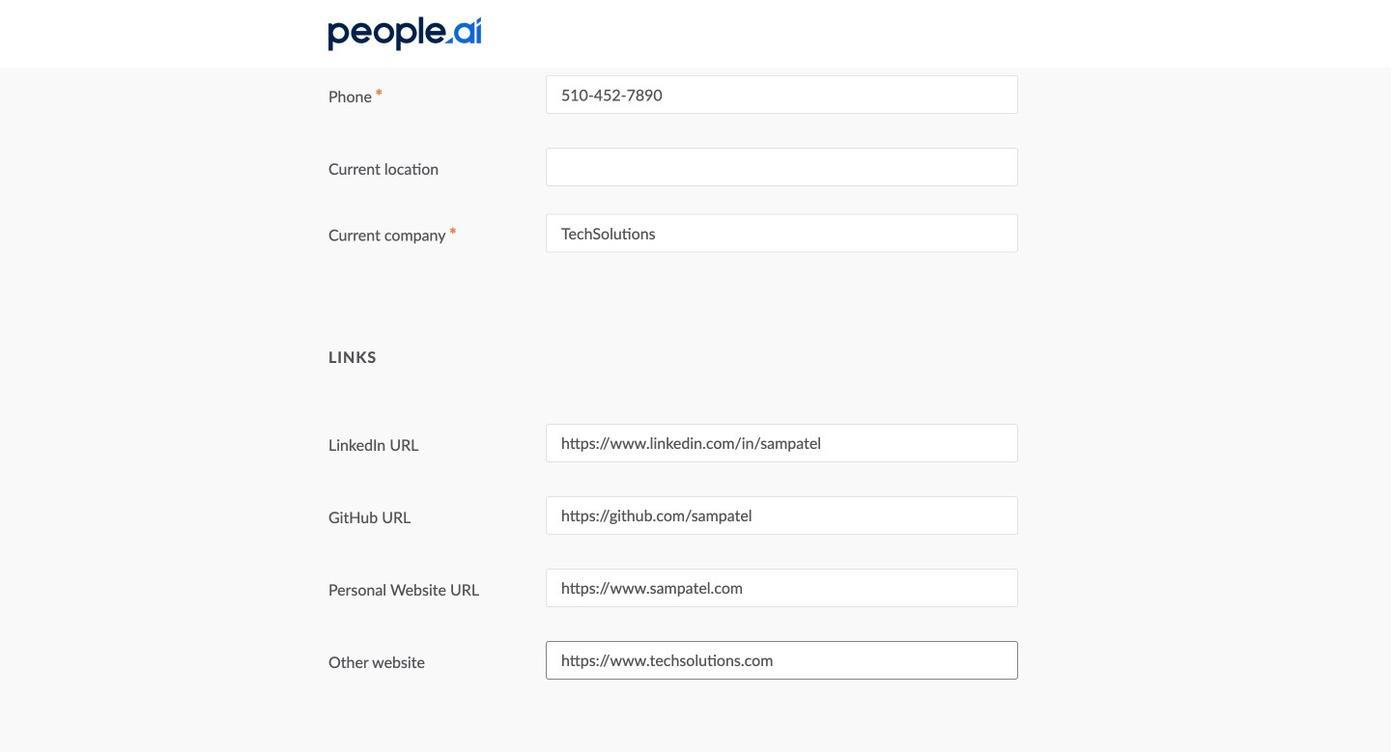 Task type: describe. For each thing, give the bounding box(es) containing it.
people.ai logo image
[[329, 17, 481, 51]]



Task type: locate. For each thing, give the bounding box(es) containing it.
None email field
[[546, 3, 1019, 42]]

None text field
[[546, 76, 1019, 114], [546, 214, 1019, 253], [546, 424, 1019, 463], [546, 642, 1019, 680], [546, 76, 1019, 114], [546, 214, 1019, 253], [546, 424, 1019, 463], [546, 642, 1019, 680]]

None text field
[[546, 148, 1019, 187], [546, 497, 1019, 535], [546, 569, 1019, 608], [546, 148, 1019, 187], [546, 497, 1019, 535], [546, 569, 1019, 608]]



Task type: vqa. For each thing, say whether or not it's contained in the screenshot.
"People.ai logo"
yes



